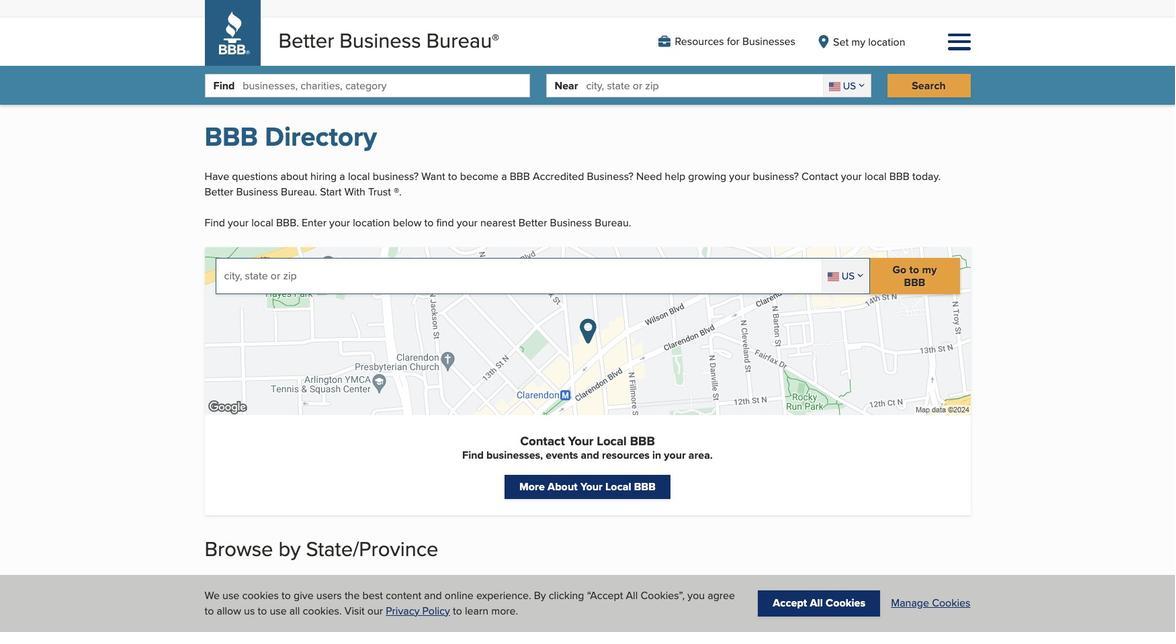 Task type: vqa. For each thing, say whether or not it's contained in the screenshot.
the topmost organization's
no



Task type: describe. For each thing, give the bounding box(es) containing it.
the
[[345, 588, 360, 604]]

privacy
[[386, 603, 420, 619]]

Find search field
[[243, 75, 529, 97]]

have questions about hiring a local business? want to become a bbb accredited business? need help growing your business?  contact your local bbb today. better business bureau.  start with trust ®.
[[205, 169, 941, 200]]

0 horizontal spatial my
[[852, 34, 866, 49]]

best
[[363, 588, 383, 604]]

businesses,
[[487, 448, 543, 463]]

today.
[[913, 169, 941, 184]]

michigan
[[511, 606, 554, 621]]

1 horizontal spatial bureau.
[[595, 215, 632, 231]]

bureau. inside the have questions about hiring a local business? want to become a bbb accredited business? need help growing your business?  contact your local bbb today. better business bureau.  start with trust ®.
[[281, 184, 317, 200]]

contact inside contact your local bbb find businesses, events and resources in your area.
[[520, 432, 565, 450]]

1 horizontal spatial use
[[270, 603, 287, 619]]

contact inside the have questions about hiring a local business? want to become a bbb accredited business? need help growing your business?  contact your local bbb today. better business bureau.  start with trust ®.
[[802, 169, 839, 184]]

utah link
[[818, 606, 840, 621]]

questions
[[232, 169, 278, 184]]

with
[[345, 184, 366, 200]]

states
[[258, 576, 303, 600]]

search
[[912, 78, 947, 94]]

0 horizontal spatial use
[[223, 588, 240, 604]]

set
[[834, 34, 849, 49]]

more
[[520, 480, 545, 495]]

business inside the have questions about hiring a local business? want to become a bbb accredited business? need help growing your business?  contact your local bbb today. better business bureau.  start with trust ®.
[[236, 184, 278, 200]]

resources
[[602, 448, 650, 463]]

state/province
[[306, 534, 439, 564]]

allow
[[217, 603, 241, 619]]

0 vertical spatial us field
[[823, 75, 871, 97]]

find
[[437, 215, 454, 231]]

2 a from the left
[[502, 169, 507, 184]]

by
[[534, 588, 546, 604]]

alabama link
[[205, 606, 246, 621]]

cookies",
[[641, 588, 685, 604]]

your inside "link"
[[581, 480, 603, 495]]

contact your local bbb find businesses, events and resources in your area.
[[463, 432, 713, 463]]

hiring
[[311, 169, 337, 184]]

businesses
[[743, 34, 796, 49]]

2 vertical spatial better
[[519, 215, 548, 231]]

local inside "link"
[[606, 480, 632, 495]]

city, state or zip field
[[224, 259, 822, 294]]

2 business? from the left
[[753, 169, 799, 184]]

"accept
[[587, 588, 624, 604]]

set my location
[[834, 34, 906, 49]]

about
[[548, 480, 578, 495]]

®.
[[394, 184, 402, 200]]

all
[[290, 603, 300, 619]]

in
[[653, 448, 662, 463]]

hawaii
[[358, 606, 390, 621]]

1 horizontal spatial local
[[348, 169, 370, 184]]

by
[[279, 534, 301, 564]]

bureau
[[427, 26, 492, 55]]

near
[[555, 78, 578, 93]]

go
[[893, 262, 907, 277]]

we
[[205, 588, 220, 604]]

online
[[445, 588, 474, 604]]

privacy policy to learn more.
[[386, 603, 518, 619]]

trust
[[368, 184, 391, 200]]

more about your local bbb link
[[505, 476, 671, 499]]

agree
[[708, 588, 736, 604]]

we use cookies to give users the best content and online experience. by clicking "accept all cookies", you agree to allow us to use all cookies. visit our
[[205, 588, 736, 619]]

resources
[[675, 34, 725, 49]]

browse
[[205, 534, 273, 564]]

to left allow
[[205, 603, 214, 619]]

area.
[[689, 448, 713, 463]]

and inside contact your local bbb find businesses, events and resources in your area.
[[581, 448, 600, 463]]

0 horizontal spatial local
[[252, 215, 274, 231]]

want
[[422, 169, 446, 184]]

cookies
[[242, 588, 279, 604]]

enter
[[302, 215, 327, 231]]

find your local bbb. enter your location below to find your nearest better business bureau.
[[205, 215, 632, 231]]

hawaii link
[[358, 606, 390, 621]]

manage cookies button
[[892, 596, 971, 612]]

give
[[294, 588, 314, 604]]

to left the "find"
[[425, 215, 434, 231]]

cookies.
[[303, 603, 342, 619]]

resources for businesses link
[[659, 34, 796, 49]]

need
[[637, 169, 662, 184]]

Near field
[[587, 75, 823, 97]]

us for top us field
[[844, 79, 857, 93]]

to right us
[[258, 603, 267, 619]]

more.
[[492, 603, 518, 619]]

business?
[[587, 169, 634, 184]]

go to my bbb button
[[870, 258, 960, 294]]

1 cookies from the left
[[826, 596, 866, 611]]

learn
[[465, 603, 489, 619]]

0 horizontal spatial location
[[353, 215, 390, 231]]

policy
[[423, 603, 450, 619]]

our
[[368, 603, 383, 619]]

1 a from the left
[[340, 169, 345, 184]]

about
[[281, 169, 308, 184]]

utah
[[818, 606, 840, 621]]

bbb directory
[[205, 117, 377, 157]]

manage cookies
[[892, 596, 971, 611]]



Task type: locate. For each thing, give the bounding box(es) containing it.
to left learn
[[453, 603, 462, 619]]

business up find search box
[[340, 26, 421, 55]]

location down trust
[[353, 215, 390, 231]]

your right 'about'
[[581, 480, 603, 495]]

0 vertical spatial location
[[869, 34, 906, 49]]

business left about
[[236, 184, 278, 200]]

to inside the have questions about hiring a local business? want to become a bbb accredited business? need help growing your business?  contact your local bbb today. better business bureau.  start with trust ®.
[[448, 169, 458, 184]]

find inside contact your local bbb find businesses, events and resources in your area.
[[463, 448, 484, 463]]

content
[[386, 588, 422, 604]]

0 vertical spatial business
[[340, 26, 421, 55]]

1 horizontal spatial business?
[[753, 169, 799, 184]]

resources for businesses
[[675, 34, 796, 49]]

0 horizontal spatial a
[[340, 169, 345, 184]]

united
[[205, 576, 254, 600]]

local
[[348, 169, 370, 184], [865, 169, 887, 184], [252, 215, 274, 231]]

0 horizontal spatial bureau.
[[281, 184, 317, 200]]

1 vertical spatial your
[[581, 480, 603, 495]]

accept all cookies
[[773, 596, 866, 611]]

and inside we use cookies to give users the best content and online experience. by clicking "accept all cookies", you agree to allow us to use all cookies. visit our
[[424, 588, 442, 604]]

bbb inside contact your local bbb find businesses, events and resources in your area.
[[630, 432, 655, 450]]

1 vertical spatial location
[[353, 215, 390, 231]]

us down set
[[844, 79, 857, 93]]

local down resources
[[606, 480, 632, 495]]

accept all cookies button
[[759, 591, 881, 617]]

better
[[279, 26, 334, 55], [205, 184, 233, 200], [519, 215, 548, 231]]

directory
[[265, 117, 377, 157]]

use up alabama
[[223, 588, 240, 604]]

bureau. left start
[[281, 184, 317, 200]]

have
[[205, 169, 229, 184]]

become
[[460, 169, 499, 184]]

all right "accept on the bottom of the page
[[626, 588, 638, 604]]

to inside 'go to my bbb'
[[910, 262, 920, 277]]

growing
[[689, 169, 727, 184]]

better inside the have questions about hiring a local business? want to become a bbb accredited business? need help growing your business?  contact your local bbb today. better business bureau.  start with trust ®.
[[205, 184, 233, 200]]

1 horizontal spatial location
[[869, 34, 906, 49]]

search button
[[888, 74, 971, 98]]

michigan link
[[511, 606, 554, 621]]

more about your local bbb
[[520, 480, 656, 495]]

your
[[568, 432, 594, 450], [581, 480, 603, 495]]

1 vertical spatial find
[[205, 215, 225, 231]]

manage
[[892, 596, 930, 611]]

local right start
[[348, 169, 370, 184]]

2 horizontal spatial better
[[519, 215, 548, 231]]

all inside button
[[810, 596, 823, 611]]

local left in
[[597, 432, 627, 450]]

below
[[393, 215, 422, 231]]

1 business? from the left
[[373, 169, 419, 184]]

all inside we use cookies to give users the best content and online experience. by clicking "accept all cookies", you agree to allow us to use all cookies. visit our
[[626, 588, 638, 604]]

1 vertical spatial us field
[[822, 259, 870, 294]]

better business bureau ®
[[279, 26, 500, 55]]

find for find
[[213, 78, 235, 93]]

0 horizontal spatial business?
[[373, 169, 419, 184]]

®
[[492, 28, 500, 49]]

my right set
[[852, 34, 866, 49]]

us field left go
[[822, 259, 870, 294]]

1 horizontal spatial better
[[279, 26, 334, 55]]

my right go
[[923, 262, 938, 277]]

2 vertical spatial business
[[550, 215, 592, 231]]

local inside contact your local bbb find businesses, events and resources in your area.
[[597, 432, 627, 450]]

accept
[[773, 596, 808, 611]]

bbb inside 'go to my bbb'
[[905, 275, 926, 290]]

cookies
[[826, 596, 866, 611], [933, 596, 971, 611]]

1 vertical spatial and
[[424, 588, 442, 604]]

0 horizontal spatial cookies
[[826, 596, 866, 611]]

browse by state/province
[[205, 534, 439, 564]]

to right go
[[910, 262, 920, 277]]

your inside contact your local bbb find businesses, events and resources in your area.
[[664, 448, 686, 463]]

privacy policy link
[[386, 603, 450, 619]]

accredited
[[533, 169, 584, 184]]

1 vertical spatial bureau.
[[595, 215, 632, 231]]

0 vertical spatial bureau.
[[281, 184, 317, 200]]

0 vertical spatial and
[[581, 448, 600, 463]]

local left "today."
[[865, 169, 887, 184]]

0 horizontal spatial better
[[205, 184, 233, 200]]

bureau. down business?
[[595, 215, 632, 231]]

0 vertical spatial us
[[844, 79, 857, 93]]

local left bbb.
[[252, 215, 274, 231]]

and
[[581, 448, 600, 463], [424, 588, 442, 604]]

0 horizontal spatial contact
[[520, 432, 565, 450]]

cookies right accept
[[826, 596, 866, 611]]

all right accept
[[810, 596, 823, 611]]

location right set
[[869, 34, 906, 49]]

my inside 'go to my bbb'
[[923, 262, 938, 277]]

1 vertical spatial contact
[[520, 432, 565, 450]]

1 horizontal spatial all
[[810, 596, 823, 611]]

us left go
[[842, 269, 855, 283]]

all
[[626, 588, 638, 604], [810, 596, 823, 611]]

and right events
[[581, 448, 600, 463]]

1 vertical spatial my
[[923, 262, 938, 277]]

2 cookies from the left
[[933, 596, 971, 611]]

0 horizontal spatial all
[[626, 588, 638, 604]]

0 vertical spatial local
[[597, 432, 627, 450]]

my
[[852, 34, 866, 49], [923, 262, 938, 277]]

1 vertical spatial better
[[205, 184, 233, 200]]

1 horizontal spatial contact
[[802, 169, 839, 184]]

united states
[[205, 576, 303, 600]]

0 vertical spatial your
[[568, 432, 594, 450]]

0 vertical spatial contact
[[802, 169, 839, 184]]

for
[[727, 34, 740, 49]]

visit
[[345, 603, 365, 619]]

business down the have questions about hiring a local business? want to become a bbb accredited business? need help growing your business?  contact your local bbb today. better business bureau.  start with trust ®.
[[550, 215, 592, 231]]

us field down set
[[823, 75, 871, 97]]

1 horizontal spatial and
[[581, 448, 600, 463]]

0 horizontal spatial and
[[424, 588, 442, 604]]

start
[[320, 184, 342, 200]]

and left online
[[424, 588, 442, 604]]

use
[[223, 588, 240, 604], [270, 603, 287, 619]]

1 horizontal spatial my
[[923, 262, 938, 277]]

1 horizontal spatial a
[[502, 169, 507, 184]]

a right become
[[502, 169, 507, 184]]

a right hiring
[[340, 169, 345, 184]]

2 horizontal spatial business
[[550, 215, 592, 231]]

0 horizontal spatial business
[[236, 184, 278, 200]]

0 vertical spatial better
[[279, 26, 334, 55]]

0 vertical spatial find
[[213, 78, 235, 93]]

users
[[317, 588, 342, 604]]

1 vertical spatial business
[[236, 184, 278, 200]]

1 horizontal spatial business
[[340, 26, 421, 55]]

to left give
[[282, 588, 291, 604]]

us
[[244, 603, 255, 619]]

you
[[688, 588, 705, 604]]

bbb inside "link"
[[635, 480, 656, 495]]

bbb
[[205, 117, 258, 157], [510, 169, 530, 184], [890, 169, 910, 184], [905, 275, 926, 290], [630, 432, 655, 450], [635, 480, 656, 495]]

your up more about your local bbb
[[568, 432, 594, 450]]

alabama
[[205, 606, 246, 621]]

contact
[[802, 169, 839, 184], [520, 432, 565, 450]]

bbb.
[[276, 215, 299, 231]]

find
[[213, 78, 235, 93], [205, 215, 225, 231], [463, 448, 484, 463]]

clicking
[[549, 588, 585, 604]]

to right want
[[448, 169, 458, 184]]

1 vertical spatial local
[[606, 480, 632, 495]]

2 horizontal spatial local
[[865, 169, 887, 184]]

go to my bbb
[[893, 262, 938, 290]]

1 vertical spatial us
[[842, 269, 855, 283]]

cookies right manage
[[933, 596, 971, 611]]

a
[[340, 169, 345, 184], [502, 169, 507, 184]]

0 vertical spatial my
[[852, 34, 866, 49]]

US field
[[823, 75, 871, 97], [822, 259, 870, 294]]

events
[[546, 448, 579, 463]]

2 vertical spatial find
[[463, 448, 484, 463]]

to
[[448, 169, 458, 184], [425, 215, 434, 231], [910, 262, 920, 277], [282, 588, 291, 604], [205, 603, 214, 619], [258, 603, 267, 619], [453, 603, 462, 619]]

1 horizontal spatial cookies
[[933, 596, 971, 611]]

help
[[665, 169, 686, 184]]

bureau.
[[281, 184, 317, 200], [595, 215, 632, 231]]

local
[[597, 432, 627, 450], [606, 480, 632, 495]]

business
[[340, 26, 421, 55], [236, 184, 278, 200], [550, 215, 592, 231]]

your inside contact your local bbb find businesses, events and resources in your area.
[[568, 432, 594, 450]]

location
[[869, 34, 906, 49], [353, 215, 390, 231]]

find for find your local bbb. enter your location below to find your nearest better business bureau.
[[205, 215, 225, 231]]

us for the bottom us field
[[842, 269, 855, 283]]

nearest
[[481, 215, 516, 231]]

experience.
[[477, 588, 531, 604]]

use left all
[[270, 603, 287, 619]]

business?
[[373, 169, 419, 184], [753, 169, 799, 184]]



